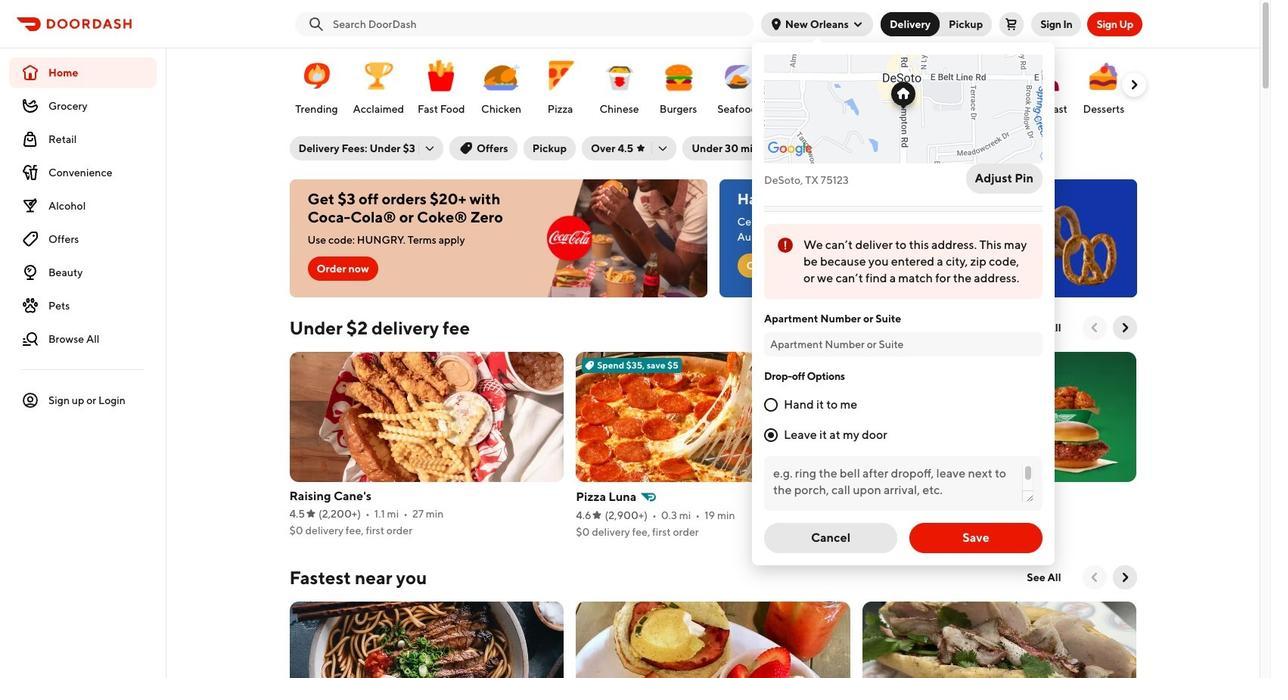 Task type: locate. For each thing, give the bounding box(es) containing it.
0 vertical spatial previous button of carousel image
[[1087, 320, 1102, 335]]

0 items, open order cart image
[[1006, 18, 1018, 30]]

2 previous button of carousel image from the top
[[1087, 570, 1102, 585]]

status
[[764, 224, 1043, 299]]

e.g. ring the bell after dropoff, leave next to the porch, call upon arrival, etc.

Do not add order changes or requests here. text field
[[773, 465, 1034, 502]]

next button of carousel image
[[1117, 570, 1132, 585]]

toggle order method (delivery or pickup) option group
[[881, 12, 992, 36]]

1 vertical spatial previous button of carousel image
[[1087, 570, 1102, 585]]

Apartment Number or Suite text field
[[770, 337, 1037, 352]]

next button of carousel image
[[1126, 77, 1142, 92], [1117, 320, 1132, 335]]

previous button of carousel image for next button of carousel image
[[1087, 570, 1102, 585]]

0 vertical spatial next button of carousel image
[[1126, 77, 1142, 92]]

None radio
[[764, 398, 778, 412], [764, 428, 778, 442], [764, 398, 778, 412], [764, 428, 778, 442]]

None button
[[881, 12, 940, 36], [931, 12, 992, 36], [881, 12, 940, 36], [931, 12, 992, 36]]

1 previous button of carousel image from the top
[[1087, 320, 1102, 335]]

previous button of carousel image
[[1087, 320, 1102, 335], [1087, 570, 1102, 585]]

map region
[[764, 54, 1043, 163]]



Task type: describe. For each thing, give the bounding box(es) containing it.
powered by google image
[[768, 142, 813, 157]]

1 vertical spatial next button of carousel image
[[1117, 320, 1132, 335]]

Store search: begin typing to search for stores available on DoorDash text field
[[333, 16, 748, 31]]

previous button of carousel image for bottommost next button of carousel icon
[[1087, 320, 1102, 335]]



Task type: vqa. For each thing, say whether or not it's contained in the screenshot.
right vegetarian
no



